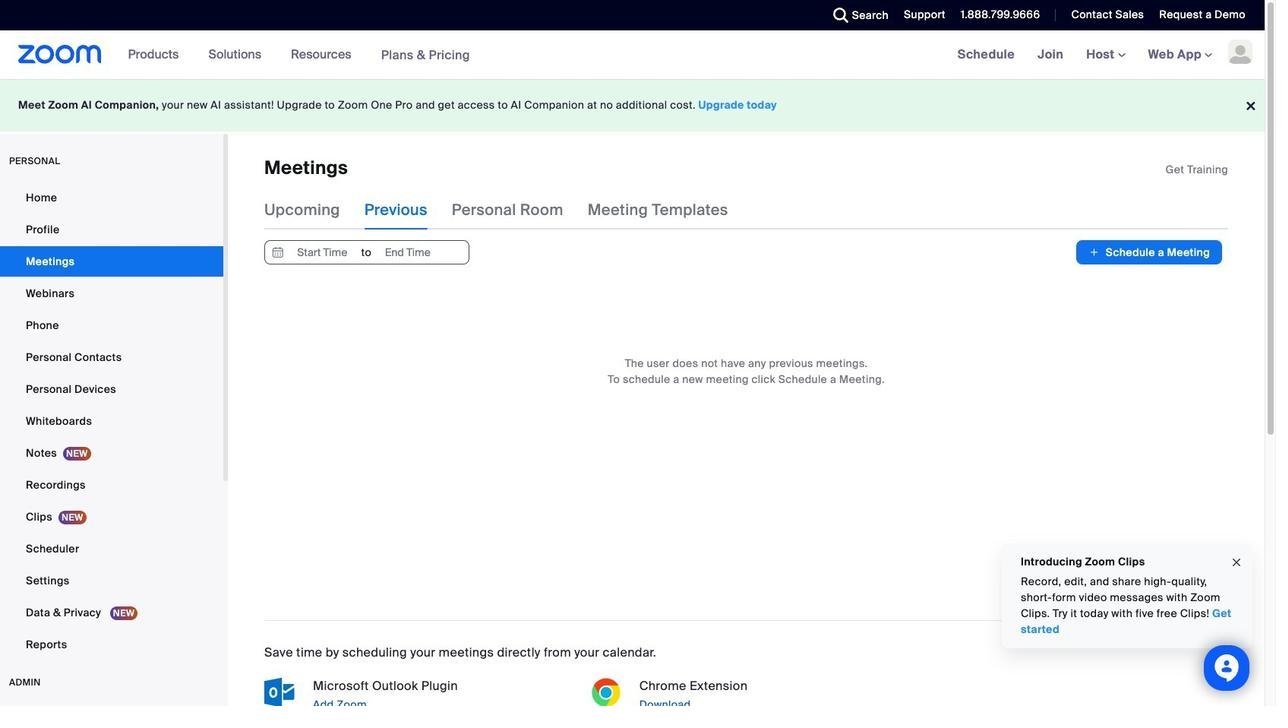 Task type: describe. For each thing, give the bounding box(es) containing it.
zoom logo image
[[18, 45, 102, 64]]

close image
[[1231, 554, 1244, 571]]

date image
[[269, 241, 287, 264]]

profile picture image
[[1229, 40, 1253, 64]]

personal menu menu
[[0, 182, 223, 661]]



Task type: vqa. For each thing, say whether or not it's contained in the screenshot.
THE DATE RANGE PICKER END field
yes



Task type: locate. For each thing, give the bounding box(es) containing it.
application
[[1166, 162, 1229, 177]]

meetings navigation
[[947, 30, 1266, 80]]

product information navigation
[[117, 30, 482, 80]]

Date Range Picker Start field
[[287, 241, 358, 264]]

add image
[[1090, 245, 1101, 260]]

Date Range Picker End field
[[373, 241, 443, 264]]

tabs of meeting tab list
[[265, 190, 753, 230]]

footer
[[0, 79, 1266, 131]]

banner
[[0, 30, 1266, 80]]



